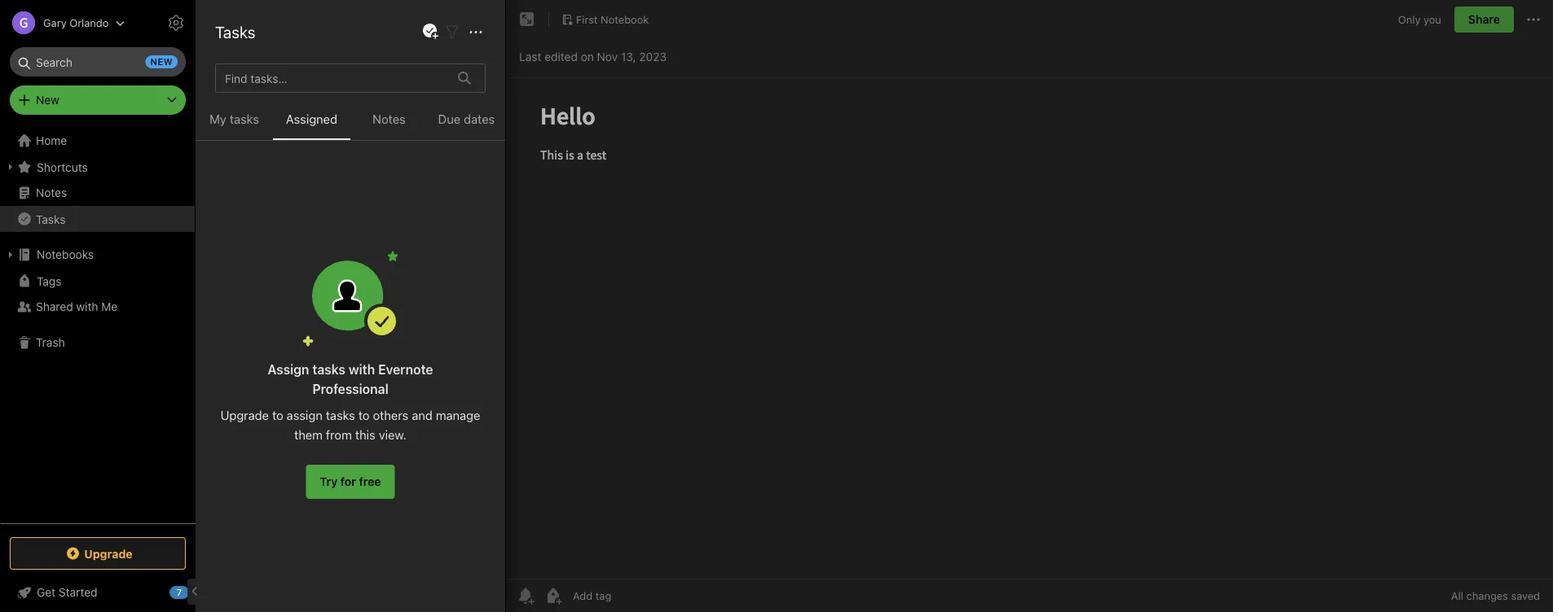 Task type: vqa. For each thing, say whether or not it's contained in the screenshot.
1st Untitled from right
no



Task type: describe. For each thing, give the bounding box(es) containing it.
share button
[[1454, 7, 1514, 33]]

home
[[36, 134, 67, 147]]

tags button
[[0, 268, 195, 294]]

shortcuts
[[37, 160, 88, 174]]

Help and Learning task checklist field
[[0, 580, 196, 606]]

with inside 'shared with me' link
[[76, 300, 98, 314]]

notes button
[[350, 109, 428, 140]]

only
[[1398, 13, 1421, 25]]

view.
[[379, 428, 407, 442]]

new search field
[[21, 47, 178, 77]]

tasks inside button
[[36, 212, 66, 226]]

due
[[438, 112, 461, 126]]

tree containing home
[[0, 128, 196, 523]]

Filter tasks field
[[442, 22, 462, 42]]

Note Editor text field
[[506, 78, 1553, 579]]

my
[[209, 112, 226, 126]]

you
[[1424, 13, 1441, 25]]

changes
[[1466, 590, 1508, 603]]

try for free
[[320, 475, 381, 489]]

hello
[[217, 93, 244, 107]]

orlando
[[69, 17, 109, 29]]

Find tasks… text field
[[218, 65, 448, 91]]

upgrade button
[[10, 538, 186, 570]]

from
[[326, 428, 352, 442]]

assigned
[[286, 112, 337, 126]]

add a reminder image
[[516, 587, 535, 606]]

is
[[242, 110, 251, 124]]

with inside assign tasks with evernote professional
[[349, 362, 375, 378]]

due dates button
[[428, 109, 505, 140]]

Search text field
[[21, 47, 174, 77]]

7
[[177, 588, 182, 599]]

tags
[[37, 274, 61, 288]]

me
[[101, 300, 118, 314]]

last
[[519, 50, 541, 64]]

notes inside button
[[373, 112, 406, 126]]

try
[[320, 475, 338, 489]]

first notebook
[[576, 13, 649, 25]]

on
[[581, 50, 594, 64]]

Account field
[[0, 7, 125, 39]]

upgrade to assign tasks to others and manage them from this view.
[[220, 408, 480, 442]]

tasks for assign
[[312, 362, 345, 378]]

this
[[355, 428, 375, 442]]

gary
[[43, 17, 67, 29]]

2023
[[639, 50, 667, 64]]

evernote
[[378, 362, 433, 378]]

them
[[294, 428, 323, 442]]

new
[[36, 93, 59, 107]]

trash link
[[0, 330, 195, 356]]

hello this is a test
[[217, 93, 283, 124]]

new task image
[[420, 22, 440, 42]]

2 to from the left
[[358, 408, 370, 423]]

and
[[412, 408, 433, 423]]

saved
[[1511, 590, 1540, 603]]

settings image
[[166, 13, 186, 33]]

manage
[[436, 408, 480, 423]]

shared with me
[[36, 300, 118, 314]]

free
[[359, 475, 381, 489]]

shared
[[36, 300, 73, 314]]

13,
[[621, 50, 636, 64]]

first notebook button
[[556, 8, 655, 31]]

More actions and view options field
[[462, 22, 486, 42]]

notebooks link
[[0, 242, 195, 268]]

shortcuts button
[[0, 154, 195, 180]]

tasks inside upgrade to assign tasks to others and manage them from this view.
[[326, 408, 355, 423]]

others
[[373, 408, 408, 423]]



Task type: locate. For each thing, give the bounding box(es) containing it.
0 horizontal spatial with
[[76, 300, 98, 314]]

notes inside tree
[[36, 186, 67, 200]]

to up this
[[358, 408, 370, 423]]

notebook
[[601, 13, 649, 25]]

assign tasks with evernote professional
[[268, 362, 433, 397]]

1 horizontal spatial with
[[349, 362, 375, 378]]

0 vertical spatial tasks
[[215, 22, 255, 41]]

due dates
[[438, 112, 495, 126]]

tasks
[[215, 22, 255, 41], [36, 212, 66, 226]]

1 horizontal spatial notes
[[231, 16, 275, 35]]

my tasks
[[209, 112, 259, 126]]

1 vertical spatial upgrade
[[84, 547, 133, 561]]

only you
[[1398, 13, 1441, 25]]

upgrade for upgrade
[[84, 547, 133, 561]]

trash
[[36, 336, 65, 350]]

notes
[[231, 16, 275, 35], [373, 112, 406, 126], [36, 186, 67, 200]]

more actions and view options image
[[466, 22, 486, 42]]

filter tasks image
[[442, 22, 462, 42]]

upgrade inside popup button
[[84, 547, 133, 561]]

for
[[340, 475, 356, 489]]

tasks button
[[0, 206, 195, 232]]

notes up note
[[231, 16, 275, 35]]

1 vertical spatial with
[[349, 362, 375, 378]]

0 vertical spatial tasks
[[230, 112, 259, 126]]

share
[[1468, 13, 1500, 26]]

1
[[215, 51, 220, 64]]

1 to from the left
[[272, 408, 283, 423]]

with up professional
[[349, 362, 375, 378]]

expand note image
[[517, 10, 537, 29]]

professional
[[312, 382, 388, 397]]

with
[[76, 300, 98, 314], [349, 362, 375, 378]]

my tasks button
[[196, 109, 273, 140]]

upgrade up help and learning task checklist field
[[84, 547, 133, 561]]

upgrade inside upgrade to assign tasks to others and manage them from this view.
[[220, 408, 269, 423]]

tasks up notebooks
[[36, 212, 66, 226]]

with left the me
[[76, 300, 98, 314]]

1 horizontal spatial upgrade
[[220, 408, 269, 423]]

tasks for my
[[230, 112, 259, 126]]

tasks up note
[[215, 22, 255, 41]]

upgrade
[[220, 408, 269, 423], [84, 547, 133, 561]]

add tag image
[[544, 587, 563, 606]]

click to collapse image
[[189, 583, 202, 602]]

1 vertical spatial tasks
[[312, 362, 345, 378]]

notes link
[[0, 180, 195, 206]]

1 vertical spatial notes
[[373, 112, 406, 126]]

notes left due
[[373, 112, 406, 126]]

nov
[[597, 50, 618, 64]]

assigned button
[[273, 109, 350, 140]]

1 horizontal spatial to
[[358, 408, 370, 423]]

to left 'assign'
[[272, 408, 283, 423]]

a
[[254, 110, 260, 124]]

0 horizontal spatial to
[[272, 408, 283, 423]]

0 horizontal spatial tasks
[[36, 212, 66, 226]]

0 vertical spatial notes
[[231, 16, 275, 35]]

edited
[[544, 50, 578, 64]]

notes down 'shortcuts'
[[36, 186, 67, 200]]

2 horizontal spatial notes
[[373, 112, 406, 126]]

first
[[576, 13, 598, 25]]

upgrade for upgrade to assign tasks to others and manage them from this view.
[[220, 408, 269, 423]]

this
[[217, 110, 239, 124]]

2 vertical spatial notes
[[36, 186, 67, 200]]

upgrade left 'assign'
[[220, 408, 269, 423]]

try for free button
[[306, 465, 395, 500]]

tasks
[[230, 112, 259, 126], [312, 362, 345, 378], [326, 408, 355, 423]]

all
[[1451, 590, 1464, 603]]

dates
[[464, 112, 495, 126]]

0 vertical spatial with
[[76, 300, 98, 314]]

all changes saved
[[1451, 590, 1540, 603]]

assign
[[268, 362, 309, 378]]

expand notebooks image
[[4, 249, 17, 262]]

shared with me link
[[0, 294, 195, 320]]

new button
[[10, 86, 186, 115]]

1 note
[[215, 51, 247, 64]]

last edited on nov 13, 2023
[[519, 50, 667, 64]]

2 vertical spatial tasks
[[326, 408, 355, 423]]

get
[[37, 586, 55, 600]]

0 horizontal spatial upgrade
[[84, 547, 133, 561]]

test
[[263, 110, 283, 124]]

get started
[[37, 586, 97, 600]]

to
[[272, 408, 283, 423], [358, 408, 370, 423]]

home link
[[0, 128, 196, 154]]

notebooks
[[37, 248, 94, 262]]

note
[[223, 51, 247, 64]]

0 horizontal spatial notes
[[36, 186, 67, 200]]

new
[[150, 57, 173, 67]]

tree
[[0, 128, 196, 523]]

0 vertical spatial upgrade
[[220, 408, 269, 423]]

tasks inside button
[[230, 112, 259, 126]]

1 vertical spatial tasks
[[36, 212, 66, 226]]

note window element
[[506, 0, 1553, 613]]

1 horizontal spatial tasks
[[215, 22, 255, 41]]

tasks inside assign tasks with evernote professional
[[312, 362, 345, 378]]

assign
[[287, 408, 322, 423]]

gary orlando
[[43, 17, 109, 29]]

started
[[59, 586, 97, 600]]



